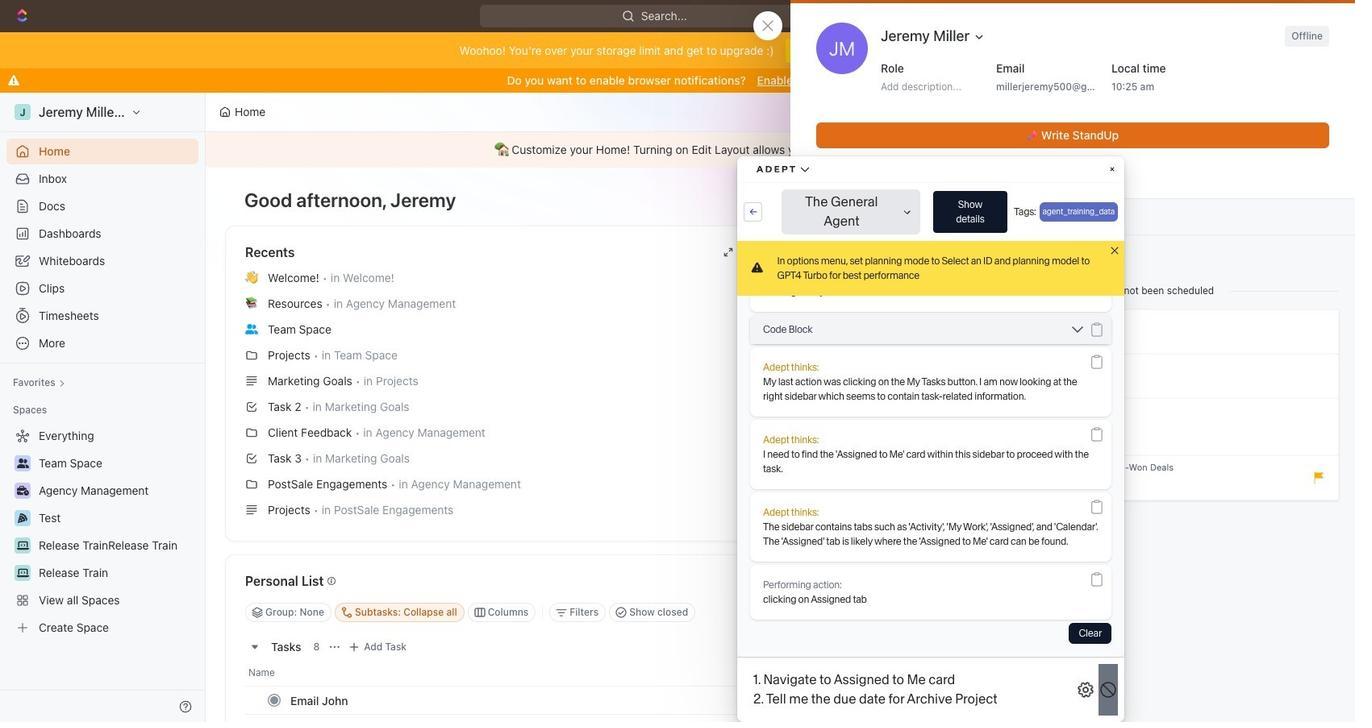 Task type: locate. For each thing, give the bounding box(es) containing it.
sidebar navigation
[[0, 93, 209, 723]]

pizza slice image
[[18, 514, 27, 524]]

tree
[[6, 424, 198, 641]]

1 vertical spatial laptop code image
[[17, 569, 29, 578]]

user group image
[[245, 324, 258, 335]]

laptop code image
[[17, 541, 29, 551], [17, 569, 29, 578]]

2 laptop code image from the top
[[17, 569, 29, 578]]

0 vertical spatial laptop code image
[[17, 541, 29, 551]]

alert
[[206, 132, 1355, 168]]



Task type: describe. For each thing, give the bounding box(es) containing it.
1 laptop code image from the top
[[17, 541, 29, 551]]

business time image
[[17, 487, 29, 496]]

tree inside sidebar navigation
[[6, 424, 198, 641]]

jeremy miller's workspace, , element
[[15, 104, 31, 120]]

user group image
[[17, 459, 29, 469]]

Search tasks... text field
[[1091, 601, 1252, 625]]



Task type: vqa. For each thing, say whether or not it's contained in the screenshot.
user group IMAGE to the bottom
yes



